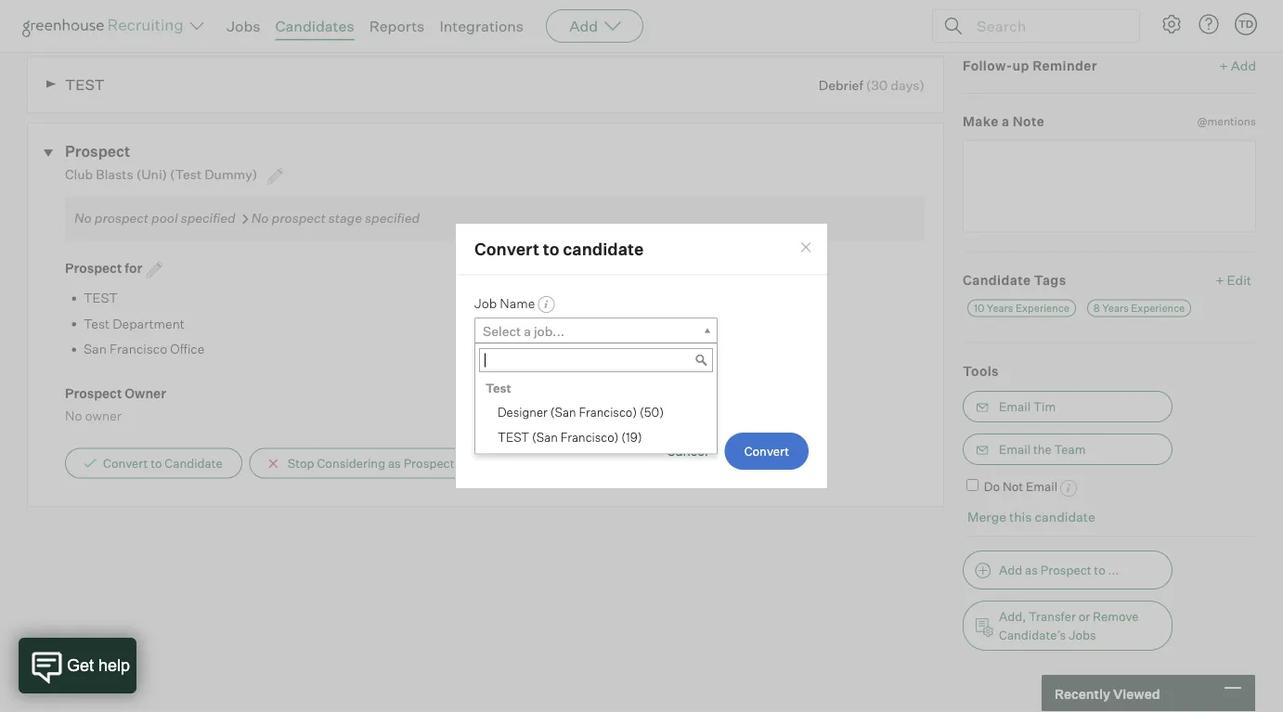 Task type: vqa. For each thing, say whether or not it's contained in the screenshot.
Nov
no



Task type: locate. For each thing, give the bounding box(es) containing it.
email left tim
[[999, 399, 1031, 414]]

a for make
[[1002, 113, 1010, 130]]

1 horizontal spatial years
[[1102, 302, 1129, 314]]

Search text field
[[972, 13, 1122, 39]]

to down the owner
[[151, 456, 162, 470]]

or
[[1079, 609, 1090, 624]]

jobs inside add, transfer or remove candidate's jobs
[[1069, 628, 1096, 642]]

a for select
[[524, 323, 531, 339]]

convert inside dialog
[[474, 238, 539, 259]]

candidate right this on the right of the page
[[1035, 509, 1095, 525]]

jobs left linkedin link at the left
[[227, 17, 260, 35]]

(30
[[866, 77, 888, 93]]

email left the the
[[999, 442, 1031, 457]]

test down greenhouse recruiting image
[[65, 75, 105, 94]]

2 vertical spatial test
[[498, 429, 529, 444]]

1 horizontal spatial convert
[[474, 238, 539, 259]]

cancel
[[667, 443, 708, 459]]

(san up test (san francisco) (19)
[[550, 405, 576, 420]]

1 horizontal spatial jobs
[[1069, 628, 1096, 642]]

0 vertical spatial convert
[[474, 238, 539, 259]]

0 vertical spatial a
[[1002, 113, 1010, 130]]

add inside "button"
[[999, 563, 1022, 577]]

add for add
[[569, 17, 598, 35]]

select inside select a job... link
[[483, 323, 521, 339]]

0 horizontal spatial as
[[388, 456, 401, 470]]

1 vertical spatial convert
[[103, 456, 148, 470]]

1 vertical spatial test
[[486, 380, 511, 395]]

1 vertical spatial jobs
[[1069, 628, 1096, 642]]

make a note
[[963, 113, 1045, 130]]

years right 10
[[987, 302, 1013, 314]]

Do Not Email checkbox
[[966, 479, 979, 491]]

select inside select an option link
[[483, 390, 521, 406]]

test for test test department san francisco office
[[84, 289, 118, 306]]

convert inside 'button'
[[103, 456, 148, 470]]

email tim button
[[963, 391, 1173, 423]]

experience down tags
[[1016, 302, 1069, 314]]

0 vertical spatial add
[[569, 17, 598, 35]]

candidate inside dialog
[[563, 238, 644, 259]]

1 horizontal spatial experience
[[1131, 302, 1185, 314]]

days)
[[891, 77, 925, 93]]

test option
[[479, 376, 713, 401]]

1 horizontal spatial specified
[[365, 209, 420, 226]]

candidate
[[563, 238, 644, 259], [1035, 509, 1095, 525]]

do not email
[[984, 479, 1057, 494]]

None text field
[[963, 140, 1256, 233]]

prospect
[[65, 142, 130, 160], [65, 260, 122, 276], [65, 385, 122, 401], [404, 456, 454, 470], [1041, 563, 1091, 577]]

greenhouse recruiting image
[[22, 15, 189, 37]]

1 horizontal spatial as
[[1025, 563, 1038, 577]]

department
[[112, 315, 185, 331]]

job right 1
[[55, 5, 78, 21]]

+ inside "link"
[[1216, 272, 1224, 288]]

test inside option
[[498, 429, 529, 444]]

0 vertical spatial francisco)
[[579, 405, 637, 420]]

email for email the team
[[999, 442, 1031, 457]]

integrations
[[439, 17, 524, 35]]

do
[[984, 479, 1000, 494]]

1 vertical spatial job
[[474, 295, 497, 311]]

(san inside option
[[532, 429, 558, 444]]

on 1 job
[[27, 5, 78, 21]]

2 specified from the left
[[365, 209, 420, 226]]

email right the not
[[1026, 479, 1057, 494]]

reports
[[369, 17, 425, 35]]

experience for 10 years experience
[[1016, 302, 1069, 314]]

recently viewed
[[1055, 685, 1160, 702]]

(san for test
[[532, 429, 558, 444]]

candidates link
[[275, 17, 354, 35]]

candidate for merge this candidate
[[1035, 509, 1095, 525]]

tools
[[963, 363, 999, 379]]

follow
[[1217, 8, 1256, 24]]

1 vertical spatial francisco)
[[561, 429, 619, 444]]

no for no prospect stage specified
[[251, 209, 269, 226]]

francisco) inside test (san francisco) (19) option
[[561, 429, 619, 444]]

test
[[65, 75, 105, 94], [84, 289, 118, 306], [498, 429, 529, 444]]

2 years from the left
[[1102, 302, 1129, 314]]

prospect up owner
[[65, 385, 122, 401]]

1 horizontal spatial candidate
[[963, 272, 1031, 288]]

on
[[27, 5, 44, 21]]

0 vertical spatial test
[[65, 75, 105, 94]]

follow-
[[963, 57, 1012, 73]]

+ edit link
[[1211, 267, 1256, 293]]

job left stage
[[474, 364, 497, 381]]

test inside test test department san francisco office
[[84, 289, 118, 306]]

linkedin
[[263, 5, 316, 21]]

select an option
[[483, 390, 583, 406]]

convert
[[474, 238, 539, 259], [103, 456, 148, 470]]

candidate up 10
[[963, 272, 1031, 288]]

1 horizontal spatial prospect
[[272, 209, 326, 226]]

0 vertical spatial test
[[84, 315, 110, 331]]

2 prospect from the left
[[272, 209, 326, 226]]

1 select from the top
[[483, 323, 521, 339]]

no down dummy)
[[251, 209, 269, 226]]

1 vertical spatial select
[[483, 390, 521, 406]]

experience
[[1016, 302, 1069, 314], [1131, 302, 1185, 314]]

an
[[524, 390, 539, 406]]

email inside button
[[999, 442, 1031, 457]]

as inside button
[[388, 456, 401, 470]]

prospect left pool
[[95, 209, 149, 226]]

francisco) down designer (san francisco) (50) option
[[561, 429, 619, 444]]

10 years experience link
[[967, 300, 1076, 317]]

0 vertical spatial +
[[1220, 57, 1228, 73]]

2 vertical spatial job
[[474, 364, 497, 381]]

1 horizontal spatial test
[[486, 380, 511, 395]]

test up san
[[84, 315, 110, 331]]

0 horizontal spatial test
[[84, 315, 110, 331]]

job
[[55, 5, 78, 21], [474, 295, 497, 311], [474, 364, 497, 381]]

2 vertical spatial add
[[999, 563, 1022, 577]]

candidates
[[275, 17, 354, 35]]

0 vertical spatial jobs
[[227, 17, 260, 35]]

specified right pool
[[181, 209, 236, 226]]

francisco)
[[579, 405, 637, 420], [561, 429, 619, 444]]

email tim
[[999, 399, 1056, 414]]

1 vertical spatial a
[[524, 323, 531, 339]]

no down 'club' at left top
[[74, 209, 92, 226]]

1 horizontal spatial a
[[1002, 113, 1010, 130]]

0 horizontal spatial to
[[151, 456, 162, 470]]

0 vertical spatial email
[[999, 399, 1031, 414]]

1 horizontal spatial add
[[999, 563, 1022, 577]]

prospect inside button
[[404, 456, 454, 470]]

experience right 8
[[1131, 302, 1185, 314]]

convert down owner
[[103, 456, 148, 470]]

to inside 'button'
[[151, 456, 162, 470]]

1 vertical spatial to
[[151, 456, 162, 470]]

None submit
[[725, 433, 809, 470]]

to inside dialog
[[543, 238, 559, 259]]

0 vertical spatial candidate
[[963, 272, 1031, 288]]

0 horizontal spatial candidate
[[563, 238, 644, 259]]

option
[[542, 390, 583, 406]]

email inside button
[[999, 399, 1031, 414]]

0 horizontal spatial a
[[524, 323, 531, 339]]

test for test (san francisco) (19)
[[498, 429, 529, 444]]

to
[[543, 238, 559, 259], [151, 456, 162, 470], [1094, 563, 1105, 577]]

prospect
[[95, 209, 149, 226], [272, 209, 326, 226]]

0 vertical spatial candidate
[[563, 238, 644, 259]]

specified for no prospect stage specified
[[365, 209, 420, 226]]

add
[[569, 17, 598, 35], [1231, 57, 1256, 73], [999, 563, 1022, 577]]

1 vertical spatial +
[[1216, 272, 1224, 288]]

team
[[1054, 442, 1086, 457]]

prospect for
[[65, 260, 145, 276]]

prospect left "..." in the right bottom of the page
[[1041, 563, 1091, 577]]

1 horizontal spatial candidate
[[1035, 509, 1095, 525]]

test (san francisco) (19) option
[[479, 425, 713, 450]]

candidate for convert to candidate
[[563, 238, 644, 259]]

1 horizontal spatial to
[[543, 238, 559, 259]]

0 horizontal spatial specified
[[181, 209, 236, 226]]

convert for convert to candidate
[[103, 456, 148, 470]]

0 vertical spatial job
[[55, 5, 78, 21]]

email
[[999, 399, 1031, 414], [999, 442, 1031, 457], [1026, 479, 1057, 494]]

to left "..." in the right bottom of the page
[[1094, 563, 1105, 577]]

this
[[1009, 509, 1032, 525]]

on 1 job link
[[27, 5, 78, 32]]

0 vertical spatial (san
[[550, 405, 576, 420]]

convert up 'job name'
[[474, 238, 539, 259]]

1 specified from the left
[[181, 209, 236, 226]]

candidate
[[963, 272, 1031, 288], [165, 456, 223, 470]]

merge this candidate
[[967, 509, 1095, 525]]

as right considering
[[388, 456, 401, 470]]

2 experience from the left
[[1131, 302, 1185, 314]]

specified
[[181, 209, 236, 226], [365, 209, 420, 226]]

1 vertical spatial as
[[1025, 563, 1038, 577]]

1 years from the left
[[987, 302, 1013, 314]]

select for select an option
[[483, 390, 521, 406]]

to up job...
[[543, 238, 559, 259]]

0 horizontal spatial years
[[987, 302, 1013, 314]]

francisco) down test option
[[579, 405, 637, 420]]

1 vertical spatial candidate
[[165, 456, 223, 470]]

no
[[74, 209, 92, 226], [251, 209, 269, 226], [65, 407, 82, 424]]

make
[[963, 113, 999, 130]]

candidate down the owner
[[165, 456, 223, 470]]

1 vertical spatial email
[[999, 442, 1031, 457]]

prospect left for
[[65, 260, 122, 276]]

tags
[[1034, 272, 1066, 288]]

prospect for pool
[[95, 209, 149, 226]]

2 vertical spatial to
[[1094, 563, 1105, 577]]

prospect right considering
[[404, 456, 454, 470]]

office
[[170, 340, 205, 357]]

add inside popup button
[[569, 17, 598, 35]]

td button
[[1231, 9, 1261, 39]]

stage
[[328, 209, 362, 226]]

candidate's
[[999, 628, 1066, 642]]

1 vertical spatial test
[[84, 289, 118, 306]]

0 horizontal spatial prospect
[[95, 209, 149, 226]]

prospect left stage
[[272, 209, 326, 226]]

None text field
[[479, 348, 713, 372]]

select a job... link
[[474, 318, 718, 344]]

prospect for stage
[[272, 209, 326, 226]]

0 horizontal spatial experience
[[1016, 302, 1069, 314]]

select down 'job name'
[[483, 323, 521, 339]]

test down 'prospect for'
[[84, 289, 118, 306]]

cancel link
[[667, 443, 708, 459]]

1 vertical spatial candidate
[[1035, 509, 1095, 525]]

dummy)
[[204, 166, 257, 183]]

as up add,
[[1025, 563, 1038, 577]]

test inside test test department san francisco office
[[84, 315, 110, 331]]

designer (san francisco) (50) option
[[479, 401, 713, 425]]

a inside dialog
[[524, 323, 531, 339]]

years right 8
[[1102, 302, 1129, 314]]

configure image
[[1161, 13, 1183, 35]]

0 vertical spatial to
[[543, 238, 559, 259]]

select down job stage
[[483, 390, 521, 406]]

0 horizontal spatial candidate
[[165, 456, 223, 470]]

test test department san francisco office
[[84, 289, 205, 357]]

0 horizontal spatial add
[[569, 17, 598, 35]]

specified right stage
[[365, 209, 420, 226]]

candidate inside 'button'
[[165, 456, 223, 470]]

viewed
[[1113, 685, 1160, 702]]

(50)
[[640, 405, 664, 420]]

test left an
[[486, 380, 511, 395]]

a left job...
[[524, 323, 531, 339]]

transfer
[[1029, 609, 1076, 624]]

pool
[[151, 209, 178, 226]]

candidate up select a job... link
[[563, 238, 644, 259]]

(san inside option
[[550, 405, 576, 420]]

(san
[[550, 405, 576, 420], [532, 429, 558, 444]]

0 vertical spatial as
[[388, 456, 401, 470]]

0 vertical spatial select
[[483, 323, 521, 339]]

1 vertical spatial (san
[[532, 429, 558, 444]]

debrief
[[819, 77, 863, 93]]

@mentions
[[1197, 114, 1256, 128]]

remove
[[1093, 609, 1139, 624]]

prospect owner no owner
[[65, 385, 166, 424]]

jobs down or
[[1069, 628, 1096, 642]]

add for add as prospect to ...
[[999, 563, 1022, 577]]

2 select from the top
[[483, 390, 521, 406]]

(19)
[[621, 429, 642, 444]]

prospect for prospect for
[[65, 260, 122, 276]]

10
[[974, 302, 985, 314]]

job left name
[[474, 295, 497, 311]]

2 horizontal spatial add
[[1231, 57, 1256, 73]]

candidate tags
[[963, 272, 1066, 288]]

0 horizontal spatial convert
[[103, 456, 148, 470]]

1 experience from the left
[[1016, 302, 1069, 314]]

test down designer
[[498, 429, 529, 444]]

no left owner
[[65, 407, 82, 424]]

prospect up blasts
[[65, 142, 130, 160]]

2 horizontal spatial to
[[1094, 563, 1105, 577]]

prospect for prospect owner no owner
[[65, 385, 122, 401]]

a left note
[[1002, 113, 1010, 130]]

(san down designer
[[532, 429, 558, 444]]

1 prospect from the left
[[95, 209, 149, 226]]

as inside "button"
[[1025, 563, 1038, 577]]

a
[[1002, 113, 1010, 130], [524, 323, 531, 339]]

add, transfer or remove candidate's jobs
[[999, 609, 1139, 642]]

prospect inside prospect owner no owner
[[65, 385, 122, 401]]

francisco) inside designer (san francisco) (50) option
[[579, 405, 637, 420]]



Task type: describe. For each thing, give the bounding box(es) containing it.
club blasts (uni) (test dummy)
[[65, 166, 260, 183]]

activity
[[99, 5, 146, 21]]

the
[[1033, 442, 1052, 457]]

follow-up reminder
[[963, 57, 1097, 73]]

francisco) for (19)
[[561, 429, 619, 444]]

convert to candidate dialog
[[455, 223, 828, 489]]

test inside option
[[486, 380, 511, 395]]

stop
[[288, 456, 314, 470]]

experience for 8 years experience
[[1131, 302, 1185, 314]]

merge this candidate link
[[967, 509, 1095, 525]]

designer
[[498, 405, 548, 420]]

no prospect stage specified
[[251, 209, 420, 226]]

to for candidate
[[543, 238, 559, 259]]

to for candidate
[[151, 456, 162, 470]]

convert to candidate button
[[65, 448, 242, 478]]

@mentions link
[[1197, 112, 1256, 131]]

up
[[1012, 57, 1029, 73]]

san
[[84, 340, 107, 357]]

details
[[200, 5, 242, 21]]

no for no prospect pool specified
[[74, 209, 92, 226]]

email the team
[[999, 442, 1086, 457]]

feed
[[149, 5, 178, 21]]

+ for + add
[[1220, 57, 1228, 73]]

job stage
[[474, 364, 535, 381]]

8 years experience
[[1093, 302, 1185, 314]]

francisco
[[109, 340, 167, 357]]

note
[[1013, 113, 1045, 130]]

stop considering as prospect
[[288, 456, 454, 470]]

select for select a job...
[[483, 323, 521, 339]]

stop considering as prospect button
[[249, 448, 474, 478]]

job inside on 1 job link
[[55, 5, 78, 21]]

linkedin link
[[263, 5, 316, 32]]

convert for convert to candidate
[[474, 238, 539, 259]]

job...
[[534, 323, 564, 339]]

8
[[1093, 302, 1100, 314]]

name
[[500, 295, 535, 311]]

convert to candidate
[[474, 238, 644, 259]]

to inside "button"
[[1094, 563, 1105, 577]]

prospect for prospect
[[65, 142, 130, 160]]

stage
[[500, 364, 535, 381]]

follow link
[[1217, 7, 1256, 25]]

10 years experience
[[974, 302, 1069, 314]]

add as prospect to ...
[[999, 563, 1119, 577]]

(san for designer
[[550, 405, 576, 420]]

not
[[1003, 479, 1023, 494]]

no inside prospect owner no owner
[[65, 407, 82, 424]]

merge
[[967, 509, 1006, 525]]

add,
[[999, 609, 1026, 624]]

blasts
[[96, 166, 133, 183]]

years for 10
[[987, 302, 1013, 314]]

tim
[[1033, 399, 1056, 414]]

1 vertical spatial add
[[1231, 57, 1256, 73]]

add button
[[546, 9, 644, 43]]

reminder
[[1033, 57, 1097, 73]]

owner
[[125, 385, 166, 401]]

test (san francisco) (19)
[[498, 429, 642, 444]]

2 vertical spatial email
[[1026, 479, 1057, 494]]

prospect inside "button"
[[1041, 563, 1091, 577]]

test for test
[[65, 75, 105, 94]]

select a job...
[[483, 323, 564, 339]]

add as prospect to ... button
[[963, 550, 1173, 589]]

convert to candidate
[[103, 456, 223, 470]]

debrief (30 days)
[[819, 77, 925, 93]]

...
[[1108, 563, 1119, 577]]

td
[[1238, 18, 1253, 30]]

1
[[47, 5, 52, 21]]

8 years experience link
[[1087, 300, 1191, 317]]

reports link
[[369, 17, 425, 35]]

job for job stage
[[474, 364, 497, 381]]

(test
[[170, 166, 202, 183]]

years for 8
[[1102, 302, 1129, 314]]

close image
[[799, 240, 813, 255]]

club
[[65, 166, 93, 183]]

+ edit
[[1216, 272, 1252, 288]]

job for job name
[[474, 295, 497, 311]]

td button
[[1235, 13, 1257, 35]]

for
[[125, 260, 142, 276]]

recently
[[1055, 685, 1110, 702]]

+ for + edit
[[1216, 272, 1224, 288]]

no prospect pool specified
[[74, 209, 236, 226]]

owner
[[85, 407, 121, 424]]

(uni)
[[136, 166, 167, 183]]

details link
[[200, 5, 242, 32]]

0 horizontal spatial jobs
[[227, 17, 260, 35]]

+ add
[[1220, 57, 1256, 73]]

none submit inside convert to candidate dialog
[[725, 433, 809, 470]]

francisco) for (50)
[[579, 405, 637, 420]]

select an option link
[[474, 386, 718, 409]]

considering
[[317, 456, 385, 470]]

activity feed
[[99, 5, 178, 21]]

jobs link
[[227, 17, 260, 35]]

email for email tim
[[999, 399, 1031, 414]]

specified for no prospect pool specified
[[181, 209, 236, 226]]

designer (san francisco) (50)
[[498, 405, 664, 420]]

activity feed link
[[99, 5, 178, 32]]



